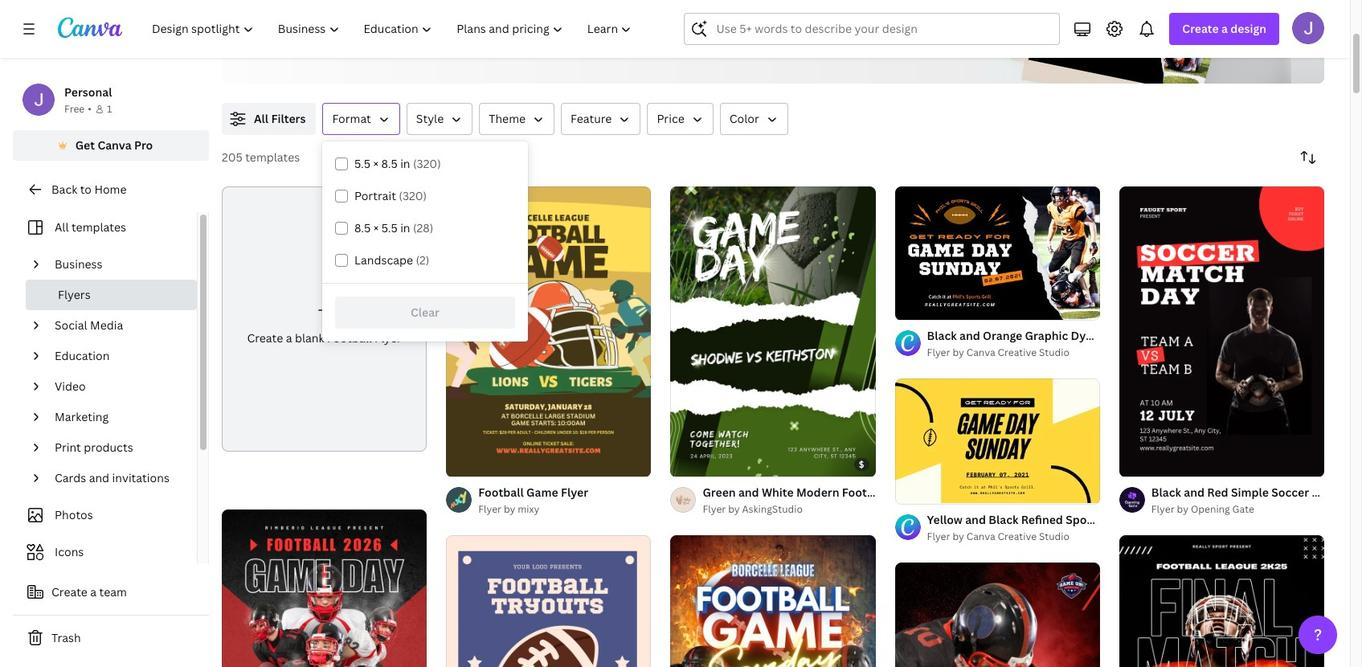 Task type: locate. For each thing, give the bounding box(es) containing it.
2 flyer by canva creative studio link from the top
[[927, 528, 1100, 545]]

and left 'orange'
[[960, 328, 980, 343]]

by inside black and red simple soccer football f flyer by opening gate
[[1177, 502, 1189, 516]]

get canva pro button
[[13, 130, 209, 161]]

and for orange
[[960, 328, 980, 343]]

game inside football game flyer flyer by mixy
[[526, 485, 558, 500]]

social media
[[55, 317, 123, 333]]

(320) down style
[[413, 156, 441, 171]]

photos link
[[23, 500, 187, 530]]

by inside green and white modern football game day flyer flyer by askingstudio
[[728, 502, 740, 516]]

all left filters
[[254, 111, 268, 126]]

f
[[1360, 485, 1362, 500]]

a for team
[[90, 584, 97, 600]]

a inside dropdown button
[[1222, 21, 1228, 36]]

icons link
[[23, 537, 187, 567]]

trash link
[[13, 622, 209, 654]]

price
[[657, 111, 684, 126]]

1 vertical spatial in
[[400, 220, 410, 235]]

0 vertical spatial 5.5
[[354, 156, 370, 171]]

green
[[703, 485, 736, 500]]

create inside dropdown button
[[1182, 21, 1219, 36]]

create a design button
[[1170, 13, 1279, 45]]

create a blank football flyer element
[[222, 186, 427, 452]]

print products
[[55, 440, 133, 455]]

green and white modern football game day flyer flyer by askingstudio
[[703, 485, 976, 516]]

black and red simple soccer football f link
[[1151, 484, 1362, 501]]

1 horizontal spatial templates
[[245, 149, 300, 165]]

flyer by mixy link
[[478, 501, 588, 518]]

×
[[373, 156, 379, 171], [373, 220, 379, 235]]

5.5 up portrait
[[354, 156, 370, 171]]

to
[[80, 182, 92, 197]]

1 vertical spatial football game flyer image
[[671, 535, 876, 667]]

social
[[55, 317, 87, 333]]

8.5
[[381, 156, 398, 171], [354, 220, 371, 235]]

game left day
[[890, 485, 922, 500]]

2 × from the top
[[373, 220, 379, 235]]

0 horizontal spatial templates
[[71, 219, 126, 235]]

askingstudio
[[742, 502, 803, 516]]

1 game from the left
[[526, 485, 558, 500]]

flyer by canva creative studio link down 'orange'
[[927, 345, 1100, 361]]

a left design
[[1222, 21, 1228, 36]]

football inside football game flyer flyer by mixy
[[478, 485, 524, 500]]

creative
[[998, 345, 1037, 359], [998, 529, 1037, 543]]

a for design
[[1222, 21, 1228, 36]]

create left design
[[1182, 21, 1219, 36]]

all down back
[[55, 219, 69, 235]]

1 vertical spatial canva
[[967, 345, 995, 359]]

football tryouts flyer image
[[446, 535, 651, 667]]

1 flyer by canva creative studio link from the top
[[927, 345, 1100, 361]]

in left the (28)
[[400, 220, 410, 235]]

football game flyer image
[[446, 187, 651, 476], [671, 535, 876, 667]]

sports inside black and orange graphic dynamic sports football flyer flyer by canva creative studio
[[1122, 328, 1158, 343]]

black and red simple soccer football f flyer by opening gate
[[1151, 485, 1362, 516]]

templates for all templates
[[71, 219, 126, 235]]

2 horizontal spatial create
[[1182, 21, 1219, 36]]

0 vertical spatial templates
[[245, 149, 300, 165]]

trash
[[51, 630, 81, 645]]

create a team
[[51, 584, 127, 600]]

and right the yellow
[[965, 512, 986, 527]]

and right cards
[[89, 470, 109, 485]]

and inside black and orange graphic dynamic sports football flyer flyer by canva creative studio
[[960, 328, 980, 343]]

football inside yellow and black refined sports football flyer flyer by canva creative studio
[[1105, 512, 1150, 527]]

1 studio from the top
[[1039, 345, 1070, 359]]

1 horizontal spatial a
[[286, 330, 292, 346]]

1 vertical spatial studio
[[1039, 529, 1070, 543]]

get canva pro
[[75, 137, 153, 153]]

create left blank
[[247, 330, 283, 346]]

portrait (320)
[[354, 188, 427, 203]]

canva down yellow and black refined sports football flyer link
[[967, 529, 995, 543]]

color
[[729, 111, 759, 126]]

sports right refined
[[1066, 512, 1102, 527]]

dynamic
[[1071, 328, 1119, 343]]

a
[[1222, 21, 1228, 36], [286, 330, 292, 346], [90, 584, 97, 600]]

by
[[953, 345, 964, 359], [504, 502, 515, 516], [728, 502, 740, 516], [1177, 502, 1189, 516], [953, 529, 964, 543]]

day
[[925, 485, 946, 500]]

football inside green and white modern football game day flyer flyer by askingstudio
[[842, 485, 887, 500]]

format button
[[323, 103, 400, 135]]

home
[[94, 182, 127, 197]]

1 × from the top
[[373, 156, 379, 171]]

flyers
[[58, 287, 91, 302]]

1 horizontal spatial all
[[254, 111, 268, 126]]

football inside black and orange graphic dynamic sports football flyer flyer by canva creative studio
[[1161, 328, 1206, 343]]

0 vertical spatial all
[[254, 111, 268, 126]]

personal
[[64, 84, 112, 100]]

5.5
[[354, 156, 370, 171], [382, 220, 398, 235]]

canva
[[98, 137, 132, 153], [967, 345, 995, 359], [967, 529, 995, 543]]

all inside button
[[254, 111, 268, 126]]

0 vertical spatial football game flyer image
[[446, 187, 651, 476]]

sports right dynamic
[[1122, 328, 1158, 343]]

0 horizontal spatial a
[[90, 584, 97, 600]]

black and red simple soccer football flyer image
[[1119, 187, 1324, 476]]

5.5 down portrait (320)
[[382, 220, 398, 235]]

and inside yellow and black refined sports football flyer flyer by canva creative studio
[[965, 512, 986, 527]]

2 horizontal spatial a
[[1222, 21, 1228, 36]]

0 vertical spatial ×
[[373, 156, 379, 171]]

all
[[254, 111, 268, 126], [55, 219, 69, 235]]

and for red
[[1184, 485, 1205, 500]]

football inside black and red simple soccer football f flyer by opening gate
[[1312, 485, 1357, 500]]

0 horizontal spatial game
[[526, 485, 558, 500]]

2 game from the left
[[890, 485, 922, 500]]

studio down yellow and black refined sports football flyer link
[[1039, 529, 1070, 543]]

1 in from the top
[[400, 156, 410, 171]]

0 horizontal spatial 8.5
[[354, 220, 371, 235]]

creative down 'orange'
[[998, 345, 1037, 359]]

1 vertical spatial templates
[[71, 219, 126, 235]]

0 vertical spatial creative
[[998, 345, 1037, 359]]

create down the icons
[[51, 584, 87, 600]]

sports
[[1122, 328, 1158, 343], [1066, 512, 1102, 527]]

1 horizontal spatial 8.5
[[381, 156, 398, 171]]

1 horizontal spatial sports
[[1122, 328, 1158, 343]]

2 vertical spatial create
[[51, 584, 87, 600]]

in up portrait (320)
[[400, 156, 410, 171]]

black inside black and red simple soccer football f flyer by opening gate
[[1151, 485, 1181, 500]]

2 vertical spatial canva
[[967, 529, 995, 543]]

cards and invitations
[[55, 470, 169, 485]]

1 horizontal spatial football game flyer image
[[671, 535, 876, 667]]

feature button
[[561, 103, 641, 135]]

0 horizontal spatial all
[[55, 219, 69, 235]]

all templates link
[[23, 212, 187, 243]]

a inside button
[[90, 584, 97, 600]]

all filters button
[[222, 103, 316, 135]]

(28)
[[413, 220, 433, 235]]

× down portrait
[[373, 220, 379, 235]]

a left blank
[[286, 330, 292, 346]]

2 vertical spatial a
[[90, 584, 97, 600]]

templates down back to home
[[71, 219, 126, 235]]

black for black and orange graphic dynamic sports football flyer
[[927, 328, 957, 343]]

creative inside yellow and black refined sports football flyer flyer by canva creative studio
[[998, 529, 1037, 543]]

yellow and black refined sports football flyer image
[[895, 379, 1100, 503]]

red modern football sport flyer image
[[895, 562, 1100, 667]]

free •
[[64, 102, 92, 116]]

× up portrait
[[373, 156, 379, 171]]

studio down the graphic
[[1039, 345, 1070, 359]]

1 vertical spatial ×
[[373, 220, 379, 235]]

0 vertical spatial create
[[1182, 21, 1219, 36]]

and inside black and red simple soccer football f flyer by opening gate
[[1184, 485, 1205, 500]]

0 vertical spatial flyer by canva creative studio link
[[927, 345, 1100, 361]]

0 vertical spatial studio
[[1039, 345, 1070, 359]]

canva inside black and orange graphic dynamic sports football flyer flyer by canva creative studio
[[967, 345, 995, 359]]

simple
[[1231, 485, 1269, 500]]

football game flyer link
[[478, 484, 588, 501]]

black and orange graphic dynamic sports football flyer flyer by canva creative studio
[[927, 328, 1236, 359]]

0 vertical spatial in
[[400, 156, 410, 171]]

business
[[55, 256, 103, 272]]

jacob simon image
[[1292, 12, 1324, 44]]

creative down refined
[[998, 529, 1037, 543]]

a left team
[[90, 584, 97, 600]]

2 horizontal spatial black
[[1151, 485, 1181, 500]]

1 horizontal spatial black
[[989, 512, 1018, 527]]

format
[[332, 111, 371, 126]]

create a design
[[1182, 21, 1267, 36]]

1 creative from the top
[[998, 345, 1037, 359]]

in
[[400, 156, 410, 171], [400, 220, 410, 235]]

1 vertical spatial black
[[1151, 485, 1181, 500]]

black inside black and orange graphic dynamic sports football flyer flyer by canva creative studio
[[927, 328, 957, 343]]

1 vertical spatial (320)
[[399, 188, 427, 203]]

back to home link
[[13, 174, 209, 206]]

8.5 up portrait (320)
[[381, 156, 398, 171]]

game
[[526, 485, 558, 500], [890, 485, 922, 500]]

2 studio from the top
[[1039, 529, 1070, 543]]

creative inside black and orange graphic dynamic sports football flyer flyer by canva creative studio
[[998, 345, 1037, 359]]

black for black and red simple soccer football f
[[1151, 485, 1181, 500]]

create inside button
[[51, 584, 87, 600]]

flyer by canva creative studio link down refined
[[927, 528, 1100, 545]]

game up flyer by mixy link
[[526, 485, 558, 500]]

black left refined
[[989, 512, 1018, 527]]

0 vertical spatial canva
[[98, 137, 132, 153]]

canva inside button
[[98, 137, 132, 153]]

filters
[[271, 111, 306, 126]]

and left white
[[738, 485, 759, 500]]

1 vertical spatial sports
[[1066, 512, 1102, 527]]

templates down all filters button
[[245, 149, 300, 165]]

black
[[927, 328, 957, 343], [1151, 485, 1181, 500], [989, 512, 1018, 527]]

clear
[[411, 305, 440, 320]]

1 vertical spatial creative
[[998, 529, 1037, 543]]

flyer
[[1209, 328, 1236, 343], [375, 330, 402, 346], [927, 345, 950, 359], [561, 485, 588, 500], [949, 485, 976, 500], [478, 502, 502, 516], [703, 502, 726, 516], [1151, 502, 1175, 516], [1153, 512, 1180, 527], [927, 529, 950, 543]]

0 vertical spatial a
[[1222, 21, 1228, 36]]

0 horizontal spatial sports
[[1066, 512, 1102, 527]]

2 creative from the top
[[998, 529, 1037, 543]]

2 vertical spatial black
[[989, 512, 1018, 527]]

2 in from the top
[[400, 220, 410, 235]]

canva down 'orange'
[[967, 345, 995, 359]]

yellow and black refined sports football flyer link
[[927, 511, 1180, 528]]

8.5 down portrait
[[354, 220, 371, 235]]

1 vertical spatial a
[[286, 330, 292, 346]]

None search field
[[684, 13, 1060, 45]]

× for 8.5
[[373, 220, 379, 235]]

black left "red" at the right
[[1151, 485, 1181, 500]]

0 vertical spatial sports
[[1122, 328, 1158, 343]]

1 vertical spatial flyer by canva creative studio link
[[927, 528, 1100, 545]]

in for 5.5 × 8.5 in
[[400, 156, 410, 171]]

0 vertical spatial black
[[927, 328, 957, 343]]

(320) up the (28)
[[399, 188, 427, 203]]

1 horizontal spatial 5.5
[[382, 220, 398, 235]]

0 horizontal spatial create
[[51, 584, 87, 600]]

pro
[[134, 137, 153, 153]]

media
[[90, 317, 123, 333]]

black left 'orange'
[[927, 328, 957, 343]]

canva left pro
[[98, 137, 132, 153]]

1 horizontal spatial create
[[247, 330, 283, 346]]

1 vertical spatial create
[[247, 330, 283, 346]]

color button
[[720, 103, 788, 135]]

cards and invitations link
[[48, 463, 187, 493]]

and inside green and white modern football game day flyer flyer by askingstudio
[[738, 485, 759, 500]]

0 horizontal spatial black
[[927, 328, 957, 343]]

and up opening
[[1184, 485, 1205, 500]]

studio
[[1039, 345, 1070, 359], [1039, 529, 1070, 543]]

red
[[1207, 485, 1228, 500]]

a for blank
[[286, 330, 292, 346]]

in for 8.5 × 5.5 in
[[400, 220, 410, 235]]

by inside yellow and black refined sports football flyer flyer by canva creative studio
[[953, 529, 964, 543]]

1 vertical spatial 5.5
[[382, 220, 398, 235]]

1 vertical spatial all
[[55, 219, 69, 235]]

photos
[[55, 507, 93, 522]]

create for create a design
[[1182, 21, 1219, 36]]

1 horizontal spatial game
[[890, 485, 922, 500]]

and
[[960, 328, 980, 343], [89, 470, 109, 485], [738, 485, 759, 500], [1184, 485, 1205, 500], [965, 512, 986, 527]]



Task type: vqa. For each thing, say whether or not it's contained in the screenshot.
the leftmost the Animations
no



Task type: describe. For each thing, give the bounding box(es) containing it.
graphic
[[1025, 328, 1068, 343]]

green and white modern football game day flyer image
[[671, 187, 876, 476]]

football flyers templates image
[[982, 0, 1324, 84]]

back to home
[[51, 182, 127, 197]]

business link
[[48, 249, 187, 280]]

social media link
[[48, 310, 187, 341]]

canva inside yellow and black refined sports football flyer flyer by canva creative studio
[[967, 529, 995, 543]]

•
[[88, 102, 92, 116]]

black inside yellow and black refined sports football flyer flyer by canva creative studio
[[989, 512, 1018, 527]]

create for create a team
[[51, 584, 87, 600]]

flyer by canva creative studio link for black
[[927, 528, 1100, 545]]

back
[[51, 182, 77, 197]]

icons
[[55, 544, 84, 559]]

green and white modern football game day flyer link
[[703, 484, 976, 501]]

205 templates
[[222, 149, 300, 165]]

blank
[[295, 330, 324, 346]]

by inside black and orange graphic dynamic sports football flyer flyer by canva creative studio
[[953, 345, 964, 359]]

feature
[[571, 111, 612, 126]]

education link
[[48, 341, 187, 371]]

clear button
[[335, 297, 515, 329]]

Search search field
[[716, 14, 1050, 44]]

create a blank football flyer link
[[222, 186, 427, 452]]

team
[[99, 584, 127, 600]]

flyer by askingstudio link
[[703, 501, 876, 518]]

0 horizontal spatial 5.5
[[354, 156, 370, 171]]

marketing
[[55, 409, 109, 424]]

invitations
[[112, 470, 169, 485]]

create a team button
[[13, 576, 209, 608]]

black and orange graphic dynamic sports football flyer image
[[895, 187, 1100, 319]]

free
[[64, 102, 85, 116]]

marketing link
[[48, 402, 187, 432]]

1 vertical spatial 8.5
[[354, 220, 371, 235]]

portrait
[[354, 188, 396, 203]]

yellow and black refined sports football flyer flyer by canva creative studio
[[927, 512, 1180, 543]]

(2)
[[416, 252, 429, 268]]

Sort by button
[[1292, 141, 1324, 174]]

all for all templates
[[55, 219, 69, 235]]

1
[[107, 102, 112, 116]]

theme
[[489, 111, 526, 126]]

and for black
[[965, 512, 986, 527]]

and for invitations
[[89, 470, 109, 485]]

studio inside black and orange graphic dynamic sports football flyer flyer by canva creative studio
[[1039, 345, 1070, 359]]

education
[[55, 348, 110, 363]]

and for white
[[738, 485, 759, 500]]

opening
[[1191, 502, 1230, 516]]

× for 5.5
[[373, 156, 379, 171]]

by inside football game flyer flyer by mixy
[[504, 502, 515, 516]]

0 vertical spatial 8.5
[[381, 156, 398, 171]]

create a blank football flyer
[[247, 330, 402, 346]]

style button
[[407, 103, 473, 135]]

top level navigation element
[[141, 13, 646, 45]]

flyer by canva creative studio link for orange
[[927, 345, 1100, 361]]

style
[[416, 111, 444, 126]]

create for create a blank football flyer
[[247, 330, 283, 346]]

205
[[222, 149, 243, 165]]

0 horizontal spatial football game flyer image
[[446, 187, 651, 476]]

orange
[[983, 328, 1022, 343]]

price button
[[647, 103, 713, 135]]

all for all filters
[[254, 111, 268, 126]]

video
[[55, 379, 86, 394]]

landscape
[[354, 252, 413, 268]]

yellow
[[927, 512, 963, 527]]

sports inside yellow and black refined sports football flyer flyer by canva creative studio
[[1066, 512, 1102, 527]]

black and orange graphic dynamic sports football flyer link
[[927, 327, 1236, 345]]

landscape (2)
[[354, 252, 429, 268]]

templates for 205 templates
[[245, 149, 300, 165]]

design
[[1231, 21, 1267, 36]]

football game flyer flyer by mixy
[[478, 485, 588, 516]]

print products link
[[48, 432, 187, 463]]

5.5 × 8.5 in (320)
[[354, 156, 441, 171]]

cards
[[55, 470, 86, 485]]

get
[[75, 137, 95, 153]]

game inside green and white modern football game day flyer flyer by askingstudio
[[890, 485, 922, 500]]

all templates
[[55, 219, 126, 235]]

print
[[55, 440, 81, 455]]

8.5 × 5.5 in (28)
[[354, 220, 433, 235]]

refined
[[1021, 512, 1063, 527]]

flyer inside black and red simple soccer football f flyer by opening gate
[[1151, 502, 1175, 516]]

flyer by opening gate link
[[1151, 501, 1324, 518]]

orange modern bold football league sport flyer image
[[1119, 535, 1324, 667]]

theme button
[[479, 103, 555, 135]]

products
[[84, 440, 133, 455]]

modern
[[796, 485, 839, 500]]

studio inside yellow and black refined sports football flyer flyer by canva creative studio
[[1039, 529, 1070, 543]]

$
[[859, 458, 864, 470]]

0 vertical spatial (320)
[[413, 156, 441, 171]]

red and black football game sport flyer image
[[222, 510, 427, 667]]

mixy
[[518, 502, 540, 516]]

all filters
[[254, 111, 306, 126]]

gate
[[1232, 502, 1254, 516]]



